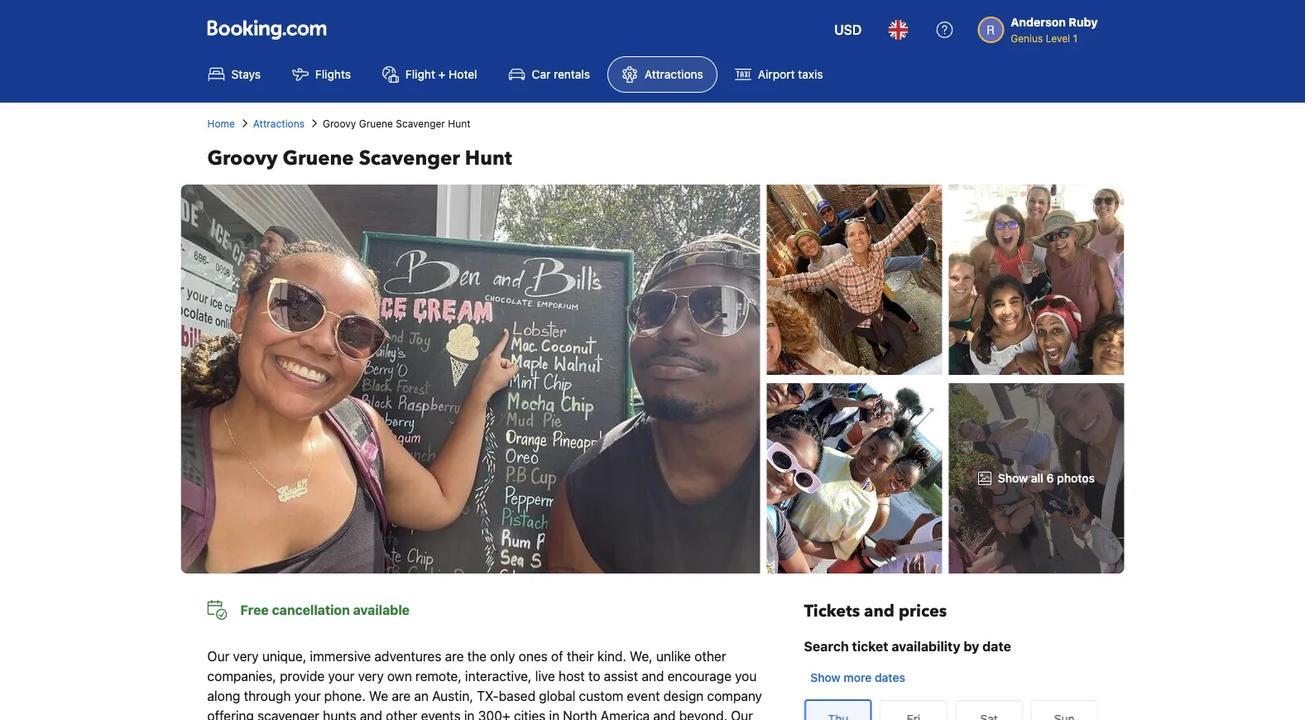 Task type: locate. For each thing, give the bounding box(es) containing it.
0 horizontal spatial your
[[294, 688, 321, 704]]

more
[[844, 671, 872, 685]]

are down 'own'
[[392, 688, 411, 704]]

tx-
[[477, 688, 499, 704]]

0 vertical spatial gruene
[[359, 118, 393, 129]]

2 in from the left
[[549, 708, 560, 720]]

are
[[445, 649, 464, 664], [392, 688, 411, 704]]

0 vertical spatial show
[[998, 472, 1028, 485]]

your down immersive
[[328, 669, 355, 684]]

hotel
[[449, 67, 477, 81]]

show down the search
[[811, 671, 841, 685]]

host
[[559, 669, 585, 684]]

0 vertical spatial groovy
[[323, 118, 356, 129]]

0 horizontal spatial very
[[233, 649, 259, 664]]

in down global
[[549, 708, 560, 720]]

1 vertical spatial your
[[294, 688, 321, 704]]

groovy down "flights"
[[323, 118, 356, 129]]

0 horizontal spatial are
[[392, 688, 411, 704]]

tickets and prices
[[804, 600, 947, 623]]

show for show all 6 photos
[[998, 472, 1028, 485]]

very up companies, in the left bottom of the page
[[233, 649, 259, 664]]

attractions link
[[608, 56, 718, 93], [253, 116, 305, 131]]

0 horizontal spatial attractions
[[253, 118, 305, 129]]

flights
[[315, 67, 351, 81]]

booking.com image
[[207, 20, 327, 40]]

1 vertical spatial show
[[811, 671, 841, 685]]

1 vertical spatial scavenger
[[359, 144, 460, 172]]

1 vertical spatial hunt
[[465, 144, 512, 172]]

very
[[233, 649, 259, 664], [358, 669, 384, 684]]

their
[[567, 649, 594, 664]]

show more dates button
[[804, 663, 912, 693]]

home
[[207, 118, 235, 129]]

1 in from the left
[[464, 708, 475, 720]]

1 vertical spatial gruene
[[283, 144, 354, 172]]

and
[[864, 600, 895, 623], [642, 669, 664, 684], [360, 708, 382, 720], [654, 708, 676, 720]]

0 vertical spatial other
[[695, 649, 727, 664]]

kind.
[[598, 649, 627, 664]]

groovy
[[323, 118, 356, 129], [207, 144, 278, 172]]

groovy down home link
[[207, 144, 278, 172]]

flight + hotel link
[[368, 56, 491, 93]]

show inside button
[[811, 671, 841, 685]]

0 horizontal spatial in
[[464, 708, 475, 720]]

the
[[468, 649, 487, 664]]

0 vertical spatial are
[[445, 649, 464, 664]]

0 vertical spatial attractions link
[[608, 56, 718, 93]]

in
[[464, 708, 475, 720], [549, 708, 560, 720]]

0 horizontal spatial other
[[386, 708, 418, 720]]

through
[[244, 688, 291, 704]]

1 horizontal spatial in
[[549, 708, 560, 720]]

companies,
[[207, 669, 276, 684]]

anderson
[[1011, 15, 1066, 29]]

gruene
[[359, 118, 393, 129], [283, 144, 354, 172]]

design
[[664, 688, 704, 704]]

our very unique, immersive adventures are the only ones of their kind. we, unlike other companies, provide your very own remote, interactive, live host to assist and encourage you along through your phone. we are an austin, tx-based global custom event design company offering scavenger hunts and other events in 300+ cities in north america and beyond. 
[[207, 649, 771, 720]]

airport
[[758, 67, 795, 81]]

remote,
[[416, 669, 462, 684]]

are left the
[[445, 649, 464, 664]]

airport taxis
[[758, 67, 823, 81]]

0 horizontal spatial show
[[811, 671, 841, 685]]

other down "an"
[[386, 708, 418, 720]]

usd button
[[825, 10, 872, 50]]

0 horizontal spatial attractions link
[[253, 116, 305, 131]]

1 vertical spatial very
[[358, 669, 384, 684]]

flight
[[406, 67, 435, 81]]

0 vertical spatial hunt
[[448, 118, 471, 129]]

1 horizontal spatial groovy
[[323, 118, 356, 129]]

0 vertical spatial attractions
[[645, 67, 704, 81]]

1 vertical spatial groovy
[[207, 144, 278, 172]]

scavenger
[[396, 118, 445, 129], [359, 144, 460, 172]]

austin,
[[432, 688, 473, 704]]

company
[[707, 688, 762, 704]]

1 horizontal spatial show
[[998, 472, 1028, 485]]

hunts
[[323, 708, 357, 720]]

300+
[[478, 708, 511, 720]]

custom
[[579, 688, 624, 704]]

ruby
[[1069, 15, 1098, 29]]

interactive,
[[465, 669, 532, 684]]

only
[[490, 649, 515, 664]]

and up ticket
[[864, 600, 895, 623]]

attractions
[[645, 67, 704, 81], [253, 118, 305, 129]]

search
[[804, 639, 849, 655]]

other
[[695, 649, 727, 664], [386, 708, 418, 720]]

offering
[[207, 708, 254, 720]]

your
[[328, 669, 355, 684], [294, 688, 321, 704]]

groovy gruene scavenger hunt
[[323, 118, 471, 129], [207, 144, 512, 172]]

very up we
[[358, 669, 384, 684]]

beyond.
[[679, 708, 728, 720]]

your down provide
[[294, 688, 321, 704]]

show left all
[[998, 472, 1028, 485]]

0 horizontal spatial groovy
[[207, 144, 278, 172]]

rentals
[[554, 67, 590, 81]]

based
[[499, 688, 536, 704]]

usd
[[835, 22, 862, 38]]

other up encourage
[[695, 649, 727, 664]]

1 vertical spatial attractions link
[[253, 116, 305, 131]]

tickets
[[804, 600, 860, 623]]

ticket
[[852, 639, 889, 655]]

show
[[998, 472, 1028, 485], [811, 671, 841, 685]]

an
[[414, 688, 429, 704]]

in down austin,
[[464, 708, 475, 720]]

cities
[[514, 708, 546, 720]]

car rentals
[[532, 67, 590, 81]]

stays link
[[194, 56, 275, 93]]

home link
[[207, 116, 235, 131]]

1 vertical spatial groovy gruene scavenger hunt
[[207, 144, 512, 172]]

hunt
[[448, 118, 471, 129], [465, 144, 512, 172]]

america
[[601, 708, 650, 720]]

unique,
[[262, 649, 307, 664]]

phone.
[[324, 688, 366, 704]]

taxis
[[798, 67, 823, 81]]

0 vertical spatial your
[[328, 669, 355, 684]]

1 vertical spatial attractions
[[253, 118, 305, 129]]



Task type: vqa. For each thing, say whether or not it's contained in the screenshot.
other to the bottom
yes



Task type: describe. For each thing, give the bounding box(es) containing it.
assist
[[604, 669, 639, 684]]

to
[[589, 669, 601, 684]]

we,
[[630, 649, 653, 664]]

dates
[[875, 671, 906, 685]]

1 horizontal spatial attractions link
[[608, 56, 718, 93]]

availability
[[892, 639, 961, 655]]

and up event
[[642, 669, 664, 684]]

1 horizontal spatial attractions
[[645, 67, 704, 81]]

and down 'design'
[[654, 708, 676, 720]]

live
[[535, 669, 555, 684]]

cancellation
[[272, 602, 350, 618]]

6
[[1047, 472, 1054, 485]]

date
[[983, 639, 1012, 655]]

+
[[439, 67, 446, 81]]

1 horizontal spatial other
[[695, 649, 727, 664]]

of
[[551, 649, 564, 664]]

0 vertical spatial very
[[233, 649, 259, 664]]

immersive
[[310, 649, 371, 664]]

along
[[207, 688, 240, 704]]

and down we
[[360, 708, 382, 720]]

level
[[1046, 32, 1071, 44]]

available
[[353, 602, 410, 618]]

event
[[627, 688, 660, 704]]

encourage
[[668, 669, 732, 684]]

0 vertical spatial groovy gruene scavenger hunt
[[323, 118, 471, 129]]

show more dates
[[811, 671, 906, 685]]

adventures
[[375, 649, 442, 664]]

photos
[[1057, 472, 1095, 485]]

airport taxis link
[[721, 56, 837, 93]]

unlike
[[656, 649, 691, 664]]

1
[[1073, 32, 1078, 44]]

show all 6 photos
[[998, 472, 1095, 485]]

0 vertical spatial scavenger
[[396, 118, 445, 129]]

anderson ruby genius level 1
[[1011, 15, 1098, 44]]

prices
[[899, 600, 947, 623]]

1 horizontal spatial are
[[445, 649, 464, 664]]

1 horizontal spatial very
[[358, 669, 384, 684]]

own
[[387, 669, 412, 684]]

ones
[[519, 649, 548, 664]]

all
[[1031, 472, 1044, 485]]

provide
[[280, 669, 325, 684]]

0 horizontal spatial gruene
[[283, 144, 354, 172]]

1 vertical spatial are
[[392, 688, 411, 704]]

flight + hotel
[[406, 67, 477, 81]]

1 horizontal spatial gruene
[[359, 118, 393, 129]]

north
[[563, 708, 597, 720]]

you
[[735, 669, 757, 684]]

global
[[539, 688, 576, 704]]

by
[[964, 639, 980, 655]]

your account menu anderson ruby genius level 1 element
[[978, 7, 1105, 46]]

flights link
[[278, 56, 365, 93]]

free cancellation available
[[241, 602, 410, 618]]

1 horizontal spatial your
[[328, 669, 355, 684]]

free
[[241, 602, 269, 618]]

scavenger
[[258, 708, 320, 720]]

search ticket availability by date
[[804, 639, 1012, 655]]

car rentals link
[[495, 56, 604, 93]]

car
[[532, 67, 551, 81]]

1 vertical spatial other
[[386, 708, 418, 720]]

show for show more dates
[[811, 671, 841, 685]]

we
[[369, 688, 388, 704]]

our
[[207, 649, 230, 664]]

stays
[[231, 67, 261, 81]]

genius
[[1011, 32, 1044, 44]]

events
[[421, 708, 461, 720]]



